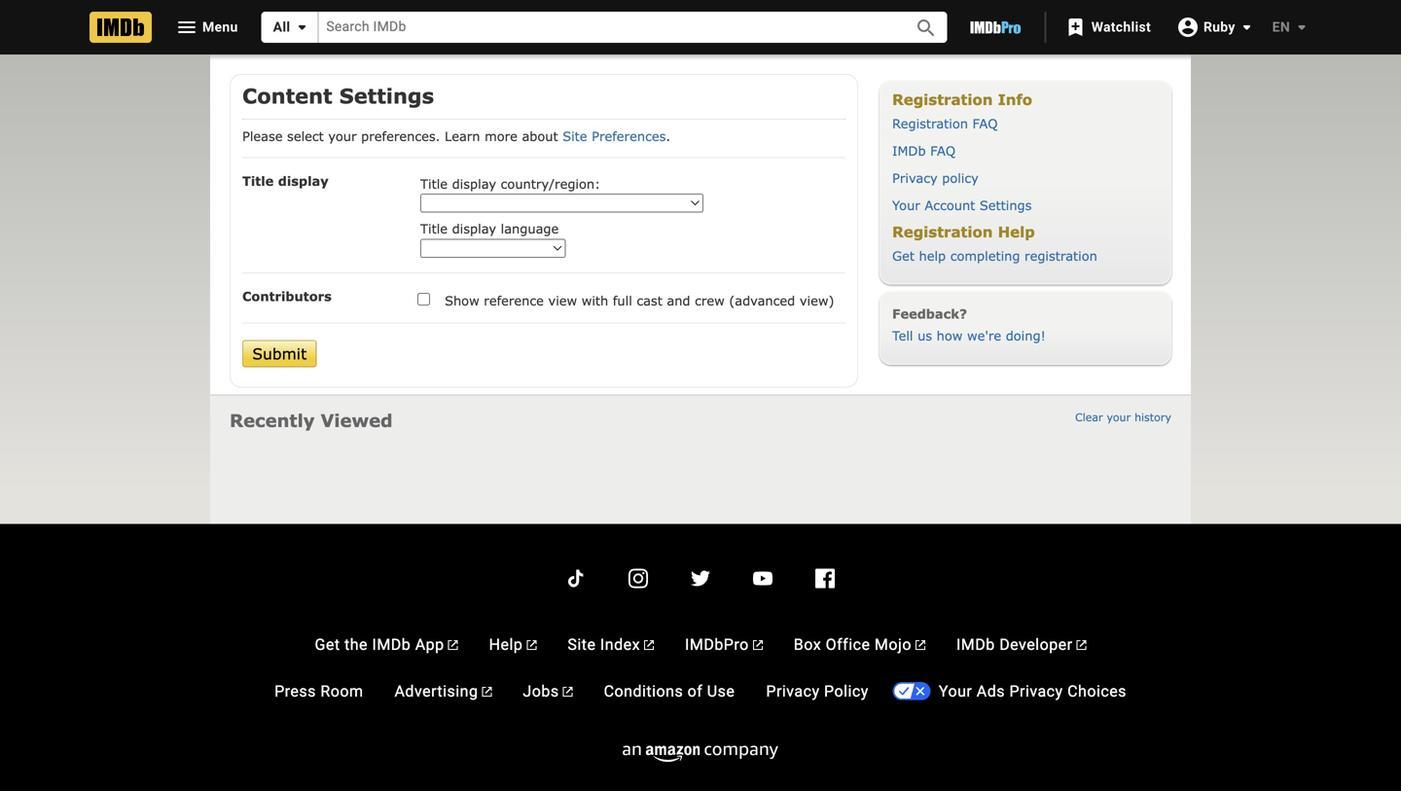Task type: describe. For each thing, give the bounding box(es) containing it.
watchlist
[[1092, 19, 1152, 35]]

display for title display country/region:
[[452, 176, 497, 191]]

help button
[[482, 625, 545, 664]]

imdb inside get the imdb app button
[[372, 636, 411, 654]]

clear
[[1076, 411, 1104, 424]]

launch inline image for site index
[[645, 640, 654, 650]]

info
[[998, 91, 1033, 108]]

account
[[925, 197, 976, 213]]

0 vertical spatial your
[[328, 129, 357, 144]]

history
[[1135, 411, 1172, 424]]

recently viewed
[[230, 410, 393, 431]]

1 vertical spatial settings
[[980, 197, 1032, 213]]

site inside button
[[568, 636, 596, 654]]

.
[[666, 129, 671, 144]]

ads
[[977, 682, 1006, 701]]

home image
[[90, 12, 152, 43]]

language
[[501, 221, 559, 236]]

privacy policy button
[[759, 672, 877, 711]]

privacy policy
[[893, 170, 979, 185]]

0 vertical spatial settings
[[340, 83, 434, 108]]

privacy for privacy policy
[[767, 682, 820, 701]]

All search field
[[262, 12, 948, 43]]

arrow drop down image inside 'all' button
[[290, 16, 314, 39]]

help inside registration help get help completing registration
[[998, 223, 1036, 240]]

press room button
[[267, 672, 371, 711]]

imdb developer
[[957, 636, 1073, 654]]

all
[[273, 19, 290, 35]]

watchlist button
[[1055, 10, 1167, 45]]

office
[[826, 636, 871, 654]]

box
[[794, 636, 822, 654]]

en
[[1273, 19, 1291, 35]]

policy
[[943, 170, 979, 185]]

advertising button
[[387, 672, 500, 711]]

advertising
[[395, 682, 478, 701]]

registration for help
[[893, 223, 994, 240]]

get help completing registration link
[[893, 248, 1098, 263]]

your ads privacy choices button
[[932, 672, 1135, 711]]

view
[[549, 293, 577, 308]]

2 registration from the top
[[893, 116, 969, 131]]

tell
[[893, 328, 914, 343]]

site index button
[[560, 625, 662, 664]]

recently
[[230, 410, 315, 431]]

2 horizontal spatial privacy
[[1010, 682, 1064, 701]]

facebook image
[[814, 567, 837, 590]]

index
[[601, 636, 641, 654]]

ruby
[[1204, 19, 1236, 35]]

title display language
[[421, 221, 559, 236]]

the
[[345, 636, 368, 654]]

press room
[[275, 682, 364, 701]]

us
[[918, 328, 933, 343]]

show reference view with full cast and crew (advanced view)
[[445, 293, 835, 308]]

cast
[[637, 293, 663, 308]]

launch inline image for box office mojo
[[916, 640, 926, 650]]

completing
[[951, 248, 1021, 263]]

get inside registration help get help completing registration
[[893, 248, 915, 263]]

account circle image
[[1177, 15, 1200, 39]]

press
[[275, 682, 316, 701]]

twitter image
[[689, 567, 713, 590]]

help inside button
[[489, 636, 523, 654]]

get the imdb app
[[315, 636, 445, 654]]

launch inline image for imdb developer
[[1077, 640, 1087, 650]]

en button
[[1258, 10, 1314, 45]]

your ads privacy choices image
[[893, 683, 932, 701]]

youtube image
[[752, 567, 775, 590]]

0 vertical spatial site
[[563, 129, 588, 144]]

instagram image
[[627, 567, 650, 590]]

your ads privacy choices
[[939, 682, 1127, 701]]

of
[[688, 682, 703, 701]]

content
[[242, 83, 333, 108]]

your for your account settings
[[893, 197, 921, 213]]

get the imdb app button
[[307, 625, 466, 664]]

arrow drop down image inside ruby button
[[1236, 15, 1260, 39]]

show
[[445, 293, 480, 308]]

imdb faq
[[893, 143, 956, 158]]

imdb for imdb faq
[[893, 143, 926, 158]]

feedback?
[[893, 306, 968, 321]]

choices
[[1068, 682, 1127, 701]]

contributors
[[242, 289, 332, 304]]

mojo
[[875, 636, 912, 654]]

site index
[[568, 636, 641, 654]]

and
[[667, 293, 691, 308]]

help
[[920, 248, 946, 263]]

privacy policy link
[[893, 170, 979, 185]]

launch inline image for jobs
[[563, 687, 573, 697]]



Task type: locate. For each thing, give the bounding box(es) containing it.
1 horizontal spatial get
[[893, 248, 915, 263]]

your inside your ads privacy choices button
[[939, 682, 973, 701]]

your
[[893, 197, 921, 213], [939, 682, 973, 701]]

0 horizontal spatial your
[[328, 129, 357, 144]]

reference
[[484, 293, 544, 308]]

launch inline image for get the imdb app
[[448, 640, 458, 650]]

1 vertical spatial faq
[[931, 143, 956, 158]]

title
[[242, 173, 274, 188], [421, 176, 448, 191], [421, 221, 448, 236]]

1 vertical spatial help
[[489, 636, 523, 654]]

imdb for imdb developer
[[957, 636, 996, 654]]

2 vertical spatial registration
[[893, 223, 994, 240]]

title for title display language
[[421, 221, 448, 236]]

1 horizontal spatial imdb
[[893, 143, 926, 158]]

your right the select
[[328, 129, 357, 144]]

1 horizontal spatial privacy
[[893, 170, 938, 185]]

please
[[242, 129, 283, 144]]

your right clear
[[1107, 411, 1132, 424]]

registration faq link
[[893, 116, 998, 131]]

menu button
[[160, 12, 254, 43]]

1 vertical spatial your
[[1107, 411, 1132, 424]]

3 registration from the top
[[893, 223, 994, 240]]

(advanced
[[730, 293, 796, 308]]

registration info registration faq
[[893, 91, 1033, 131]]

1 vertical spatial site
[[568, 636, 596, 654]]

crew
[[695, 293, 725, 308]]

0 horizontal spatial get
[[315, 636, 340, 654]]

your for your ads privacy choices
[[939, 682, 973, 701]]

launch inline image inside jobs button
[[563, 687, 573, 697]]

None field
[[319, 12, 893, 42]]

imdb inside imdb developer button
[[957, 636, 996, 654]]

launch inline image inside get the imdb app button
[[448, 640, 458, 650]]

site preferences link
[[563, 129, 666, 144]]

launch inline image inside imdb developer button
[[1077, 640, 1087, 650]]

1 horizontal spatial your
[[939, 682, 973, 701]]

conditions of use button
[[596, 672, 743, 711]]

launch inline image inside box office mojo button
[[916, 640, 926, 650]]

launch inline image right app
[[448, 640, 458, 650]]

clear your history
[[1076, 411, 1172, 424]]

2 horizontal spatial imdb
[[957, 636, 996, 654]]

your
[[328, 129, 357, 144], [1107, 411, 1132, 424]]

site left index
[[568, 636, 596, 654]]

0 horizontal spatial arrow drop down image
[[290, 16, 314, 39]]

registration up registration faq link
[[893, 91, 994, 108]]

settings up registration help get help completing registration
[[980, 197, 1032, 213]]

get
[[893, 248, 915, 263], [315, 636, 340, 654]]

box office mojo
[[794, 636, 912, 654]]

0 vertical spatial help
[[998, 223, 1036, 240]]

1 horizontal spatial your
[[1107, 411, 1132, 424]]

2 horizontal spatial launch inline image
[[916, 640, 926, 650]]

jobs
[[523, 682, 559, 701]]

your down privacy policy
[[893, 197, 921, 213]]

privacy policy
[[767, 682, 869, 701]]

menu image
[[175, 16, 199, 39]]

1 horizontal spatial arrow drop down image
[[1236, 15, 1260, 39]]

title for title display
[[242, 173, 274, 188]]

room
[[321, 682, 364, 701]]

launch inline image for imdbpro
[[753, 640, 763, 650]]

registration
[[893, 91, 994, 108], [893, 116, 969, 131], [893, 223, 994, 240]]

registration up help
[[893, 223, 994, 240]]

imdb, an amazon company image
[[623, 745, 779, 763]]

get left help
[[893, 248, 915, 263]]

0 horizontal spatial settings
[[340, 83, 434, 108]]

launch inline image
[[753, 640, 763, 650], [916, 640, 926, 650], [563, 687, 573, 697]]

title for title display country/region:
[[421, 176, 448, 191]]

launch inline image right advertising
[[482, 687, 492, 697]]

display down the select
[[278, 173, 329, 188]]

full
[[613, 293, 633, 308]]

more
[[485, 129, 518, 144]]

0 horizontal spatial your
[[893, 197, 921, 213]]

box office mojo button
[[786, 625, 934, 664]]

developer
[[1000, 636, 1073, 654]]

1 vertical spatial your
[[939, 682, 973, 701]]

0 horizontal spatial privacy
[[767, 682, 820, 701]]

imdb up ads
[[957, 636, 996, 654]]

privacy down 'imdb faq'
[[893, 170, 938, 185]]

none field inside all search box
[[319, 12, 893, 42]]

tiktok image
[[565, 567, 588, 590]]

1 horizontal spatial launch inline image
[[753, 640, 763, 650]]

title display country/region:
[[421, 176, 601, 191]]

all button
[[262, 12, 319, 43]]

registration help get help completing registration
[[893, 223, 1098, 263]]

display
[[278, 173, 329, 188], [452, 176, 497, 191], [452, 221, 497, 236]]

launch inline image right jobs
[[563, 687, 573, 697]]

settings up preferences. on the top
[[340, 83, 434, 108]]

watchlist image
[[1065, 16, 1088, 39]]

0 horizontal spatial launch inline image
[[563, 687, 573, 697]]

faq
[[973, 116, 998, 131], [931, 143, 956, 158]]

arrow drop down image up content
[[290, 16, 314, 39]]

imdb up privacy policy link
[[893, 143, 926, 158]]

clear your history link
[[1076, 411, 1172, 424]]

launch inline image right developer
[[1077, 640, 1087, 650]]

arrow drop down image left en
[[1236, 15, 1260, 39]]

policy
[[825, 682, 869, 701]]

0 vertical spatial get
[[893, 248, 915, 263]]

title display
[[242, 173, 329, 188]]

title down please select your preferences. learn more about site preferences .
[[421, 176, 448, 191]]

tell us how we're doing! link
[[893, 328, 1046, 343]]

your account settings link
[[893, 197, 1032, 213]]

select
[[287, 129, 324, 144]]

display for title display language
[[452, 221, 497, 236]]

imdb right the
[[372, 636, 411, 654]]

arrow drop down image
[[1236, 15, 1260, 39], [290, 16, 314, 39]]

help up jobs button
[[489, 636, 523, 654]]

launch inline image right mojo
[[916, 640, 926, 650]]

conditions
[[604, 682, 684, 701]]

0 horizontal spatial imdb
[[372, 636, 411, 654]]

please select your preferences. learn more about site preferences .
[[242, 129, 671, 144]]

imdb
[[893, 143, 926, 158], [372, 636, 411, 654], [957, 636, 996, 654]]

your left ads
[[939, 682, 973, 701]]

site right about
[[563, 129, 588, 144]]

display up title display language
[[452, 176, 497, 191]]

faq up policy
[[973, 116, 998, 131]]

launch inline image up jobs
[[527, 640, 537, 650]]

faq down registration faq link
[[931, 143, 956, 158]]

0 horizontal spatial faq
[[931, 143, 956, 158]]

0 vertical spatial faq
[[973, 116, 998, 131]]

settings
[[340, 83, 434, 108], [980, 197, 1032, 213]]

imdb developer button
[[949, 625, 1095, 664]]

learn
[[445, 129, 480, 144]]

privacy right ads
[[1010, 682, 1064, 701]]

get inside button
[[315, 636, 340, 654]]

use
[[708, 682, 735, 701]]

privacy down the box on the bottom
[[767, 682, 820, 701]]

launch inline image right imdbpro
[[753, 640, 763, 650]]

launch inline image for help
[[527, 640, 537, 650]]

view)
[[800, 293, 835, 308]]

preferences
[[592, 129, 666, 144]]

0 horizontal spatial help
[[489, 636, 523, 654]]

launch inline image right index
[[645, 640, 654, 650]]

site
[[563, 129, 588, 144], [568, 636, 596, 654]]

Show reference view with full cast and crew (advanced view) checkbox
[[418, 293, 430, 306]]

1 horizontal spatial faq
[[973, 116, 998, 131]]

imdbpro button
[[678, 625, 771, 664]]

0 vertical spatial registration
[[893, 91, 994, 108]]

faq inside registration info registration faq
[[973, 116, 998, 131]]

arrow drop down image
[[1291, 16, 1314, 39]]

privacy
[[893, 170, 938, 185], [767, 682, 820, 701], [1010, 682, 1064, 701]]

title down please at the top of the page
[[242, 173, 274, 188]]

privacy for privacy policy
[[893, 170, 938, 185]]

content settings
[[242, 83, 434, 108]]

get left the
[[315, 636, 340, 654]]

feedback? tell us how we're doing!
[[893, 306, 1046, 343]]

app
[[415, 636, 445, 654]]

about
[[522, 129, 558, 144]]

we're
[[968, 328, 1002, 343]]

0 vertical spatial your
[[893, 197, 921, 213]]

submit search image
[[915, 16, 939, 40]]

registration inside registration help get help completing registration
[[893, 223, 994, 240]]

launch inline image inside 'site index' button
[[645, 640, 654, 650]]

launch inline image inside help button
[[527, 640, 537, 650]]

help up get help completing registration link
[[998, 223, 1036, 240]]

1 vertical spatial get
[[315, 636, 340, 654]]

doing!
[[1006, 328, 1046, 343]]

launch inline image inside imdbpro button
[[753, 640, 763, 650]]

how
[[937, 328, 963, 343]]

None submit
[[242, 340, 317, 368]]

your account settings
[[893, 197, 1032, 213]]

country/region:
[[501, 176, 601, 191]]

display for title display
[[278, 173, 329, 188]]

registration up 'imdb faq'
[[893, 116, 969, 131]]

conditions of use
[[604, 682, 735, 701]]

imdbpro
[[685, 636, 749, 654]]

Search IMDb text field
[[319, 12, 893, 42]]

launch inline image for advertising
[[482, 687, 492, 697]]

with
[[582, 293, 609, 308]]

launch inline image inside advertising button
[[482, 687, 492, 697]]

menu
[[203, 19, 238, 35]]

1 horizontal spatial settings
[[980, 197, 1032, 213]]

imdb faq link
[[893, 143, 956, 158]]

registration
[[1025, 248, 1098, 263]]

1 registration from the top
[[893, 91, 994, 108]]

launch inline image
[[448, 640, 458, 650], [527, 640, 537, 650], [645, 640, 654, 650], [1077, 640, 1087, 650], [482, 687, 492, 697]]

preferences.
[[361, 129, 440, 144]]

registration for info
[[893, 91, 994, 108]]

ruby button
[[1167, 9, 1260, 45]]

display left language
[[452, 221, 497, 236]]

jobs button
[[515, 672, 581, 711]]

title up show reference view with full cast and crew (advanced view) checkbox
[[421, 221, 448, 236]]

1 horizontal spatial help
[[998, 223, 1036, 240]]

1 vertical spatial registration
[[893, 116, 969, 131]]

viewed
[[321, 410, 393, 431]]



Task type: vqa. For each thing, say whether or not it's contained in the screenshot.
Get inside the Registration Help Get help completing registration
yes



